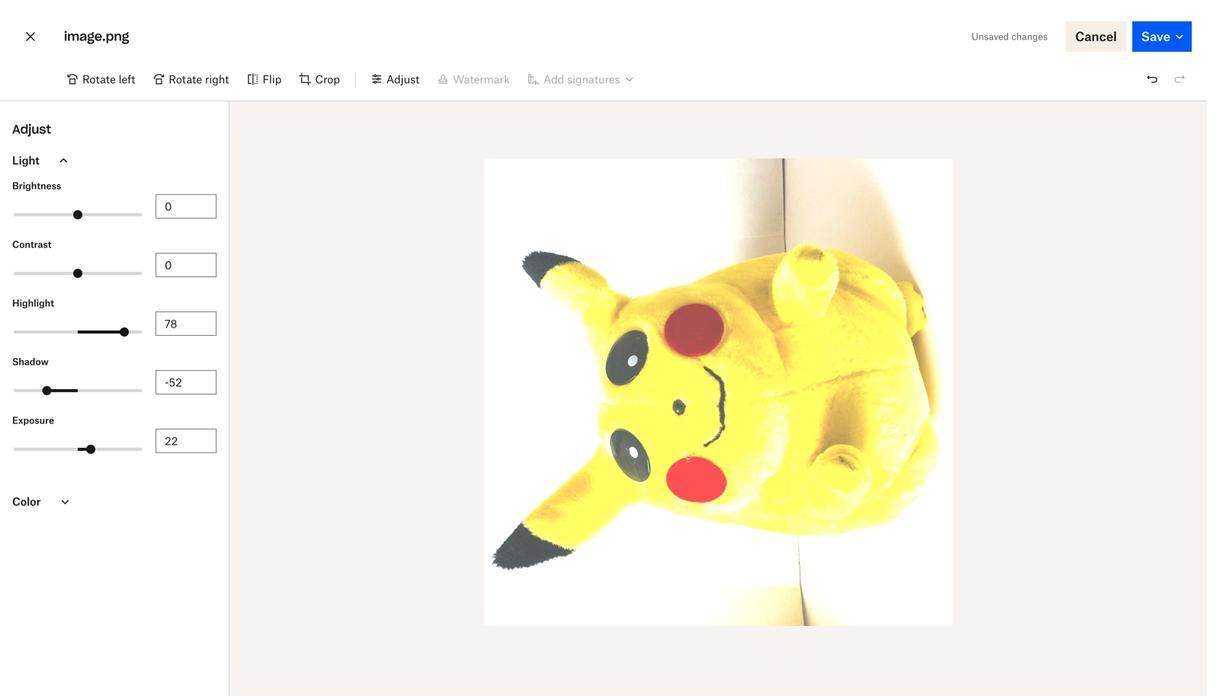Task type: vqa. For each thing, say whether or not it's contained in the screenshot.
left All files
no



Task type: describe. For each thing, give the bounding box(es) containing it.
contrast
[[12, 239, 51, 251]]

save button
[[1132, 21, 1192, 52]]

color
[[12, 496, 41, 509]]

light button
[[0, 143, 229, 178]]

unsaved
[[972, 31, 1009, 42]]

highlight
[[12, 298, 54, 309]]

shadow
[[12, 356, 49, 368]]

left
[[119, 73, 135, 86]]

Brightness range field
[[14, 214, 142, 217]]

Brightness number field
[[165, 198, 207, 215]]

cancel button
[[1066, 21, 1126, 52]]

crop button
[[291, 67, 349, 92]]

image.png
[[64, 29, 129, 44]]

right
[[205, 73, 229, 86]]

rotate left
[[82, 73, 135, 86]]

cancel
[[1075, 29, 1117, 44]]

light
[[12, 154, 39, 167]]

brightness
[[12, 180, 61, 192]]

rotate left button
[[58, 67, 144, 92]]

close image
[[21, 24, 40, 49]]

rotate for rotate left
[[82, 73, 116, 86]]



Task type: locate. For each thing, give the bounding box(es) containing it.
rotate inside button
[[169, 73, 202, 86]]

0 horizontal spatial adjust
[[12, 122, 51, 137]]

adjust inside button
[[386, 73, 419, 86]]

crop
[[315, 73, 340, 86]]

adjust
[[386, 73, 419, 86], [12, 122, 51, 137]]

rotate right
[[169, 73, 229, 86]]

rotate right button
[[144, 67, 238, 92]]

Shadow number field
[[165, 374, 207, 391]]

Contrast number field
[[165, 257, 207, 274]]

Contrast range field
[[14, 272, 142, 275]]

Shadow range field
[[14, 390, 142, 393]]

rotate left right
[[169, 73, 202, 86]]

Exposure number field
[[165, 433, 207, 450]]

rotate inside button
[[82, 73, 116, 86]]

color button
[[0, 484, 229, 520]]

rotate for rotate right
[[169, 73, 202, 86]]

Highlight range field
[[14, 331, 142, 334]]

adjust up light
[[12, 122, 51, 137]]

unsaved changes
[[972, 31, 1048, 42]]

1 horizontal spatial adjust
[[386, 73, 419, 86]]

exposure
[[12, 415, 54, 427]]

0 vertical spatial adjust
[[386, 73, 419, 86]]

flip
[[263, 73, 282, 86]]

0 horizontal spatial rotate
[[82, 73, 116, 86]]

adjust right crop
[[386, 73, 419, 86]]

flip button
[[238, 67, 291, 92]]

changes
[[1012, 31, 1048, 42]]

Exposure range field
[[14, 448, 142, 451]]

1 horizontal spatial rotate
[[169, 73, 202, 86]]

rotate
[[82, 73, 116, 86], [169, 73, 202, 86]]

rotate left "left"
[[82, 73, 116, 86]]

Highlight number field
[[165, 316, 207, 332]]

1 rotate from the left
[[82, 73, 116, 86]]

1 vertical spatial adjust
[[12, 122, 51, 137]]

adjust button
[[362, 67, 429, 92]]

save
[[1141, 29, 1171, 44]]

2 rotate from the left
[[169, 73, 202, 86]]



